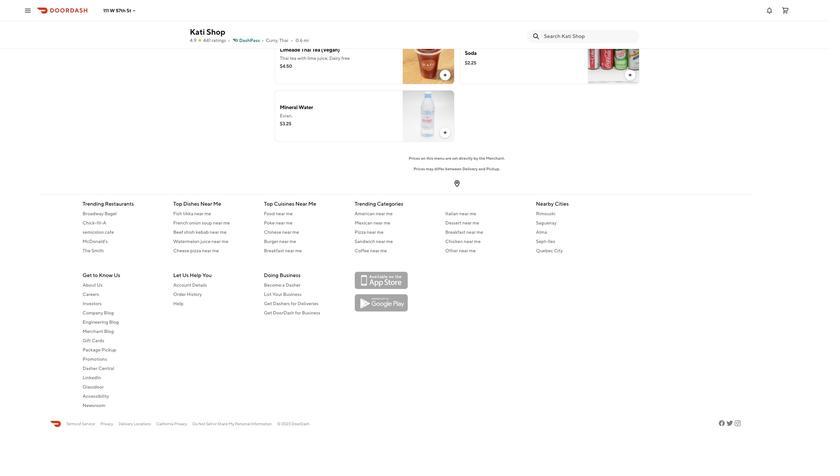 Task type: locate. For each thing, give the bounding box(es) containing it.
me up 'chinese near me'
[[286, 220, 293, 226]]

the smith link
[[83, 248, 165, 254]]

near down mexican near me on the left of the page
[[367, 230, 376, 235]]

doordash right 2023
[[292, 422, 310, 427]]

dasher central link
[[83, 365, 165, 372]]

fish tikka near me link
[[173, 211, 256, 217]]

1 horizontal spatial •
[[262, 38, 264, 43]]

me down categories
[[386, 211, 393, 216]]

by
[[474, 156, 478, 161]]

1 vertical spatial breakfast near me
[[264, 248, 302, 254]]

me up 'soup' at the left of the page
[[205, 211, 211, 216]]

1 vertical spatial blog
[[109, 320, 119, 325]]

set
[[452, 156, 458, 161]]

near up 'chinese near me'
[[276, 220, 285, 226]]

w
[[110, 8, 115, 13]]

2 top from the left
[[264, 201, 273, 207]]

thai up with
[[301, 47, 311, 53]]

limeade thai tea (vegan) thai tea with lime juice, dairy free $4.50
[[280, 47, 350, 69]]

coffee near me
[[355, 248, 387, 254]]

help down order on the bottom of page
[[173, 301, 183, 307]]

dasher central
[[83, 366, 114, 371]]

get for get dashers for deliveries
[[264, 301, 272, 307]]

0 vertical spatial for
[[291, 301, 297, 307]]

0 horizontal spatial near
[[200, 201, 212, 207]]

food near me link
[[264, 211, 347, 217]]

accessibility
[[83, 394, 109, 399]]

cards
[[92, 338, 104, 344]]

breakfast near me link down burger near me link
[[264, 248, 347, 254]]

near down italian near me
[[462, 220, 472, 226]]

1 vertical spatial help
[[173, 301, 183, 307]]

tea
[[290, 56, 296, 61]]

near
[[194, 211, 204, 216], [276, 211, 285, 216], [376, 211, 385, 216], [459, 211, 469, 216], [213, 220, 222, 226], [276, 220, 285, 226], [374, 220, 383, 226], [462, 220, 472, 226], [210, 230, 219, 235], [282, 230, 292, 235], [367, 230, 376, 235], [466, 230, 476, 235], [211, 239, 221, 244], [279, 239, 289, 244], [376, 239, 385, 244], [464, 239, 473, 244], [202, 248, 211, 254], [285, 248, 294, 254], [370, 248, 380, 254], [459, 248, 468, 254]]

cuisines
[[274, 201, 294, 207]]

blog
[[104, 311, 114, 316], [109, 320, 119, 325], [104, 329, 114, 334]]

accessibility link
[[83, 393, 165, 400]]

1 top from the left
[[173, 201, 182, 207]]

0 horizontal spatial dasher
[[83, 366, 98, 371]]

terms of service link
[[66, 421, 95, 427]]

breakfast up chicken
[[445, 230, 465, 235]]

0 vertical spatial doordash
[[273, 311, 294, 316]]

1 horizontal spatial breakfast
[[445, 230, 465, 235]]

me for top dishes near me
[[213, 201, 221, 207]]

me down fish tikka near me link
[[223, 220, 230, 226]]

order history link
[[173, 291, 256, 298]]

near up watermelon juice near me link
[[210, 230, 219, 235]]

vietnamese coffee image
[[403, 0, 454, 27]]

near down sandwich near me
[[370, 248, 380, 254]]

doordash down dashers
[[273, 311, 294, 316]]

newsroom link
[[83, 403, 165, 409]]

1 trending from the left
[[83, 201, 104, 207]]

• for curry, thai • 0.6 mi
[[291, 38, 293, 43]]

1 horizontal spatial help
[[190, 272, 201, 279]]

add item to cart image
[[442, 72, 448, 78]]

0 vertical spatial thai
[[279, 38, 288, 43]]

gift
[[83, 338, 91, 344]]

promotions link
[[83, 356, 165, 363]]

1 horizontal spatial dasher
[[286, 283, 301, 288]]

0 vertical spatial get
[[83, 272, 92, 279]]

0 horizontal spatial merchant
[[83, 329, 103, 334]]

1 horizontal spatial top
[[264, 201, 273, 207]]

breakfast near me link up the chicken near me link
[[445, 229, 528, 236]]

sept-iles link
[[536, 238, 619, 245]]

1 me from the left
[[213, 201, 221, 207]]

me down watermelon juice near me link
[[212, 248, 219, 254]]

near down 'chinese near me'
[[279, 239, 289, 244]]

privacy link
[[100, 421, 113, 427]]

1 horizontal spatial trending
[[355, 201, 376, 207]]

blog down engineering blog
[[104, 329, 114, 334]]

me up fish tikka near me link
[[213, 201, 221, 207]]

breakfast near me down burger near me
[[264, 248, 302, 254]]

with
[[297, 56, 307, 61]]

trending for trending categories
[[355, 201, 376, 207]]

us right know
[[114, 272, 120, 279]]

1 vertical spatial get
[[264, 301, 272, 307]]

terms
[[66, 422, 77, 427]]

• left 0.6 at top
[[291, 38, 293, 43]]

prices left may
[[414, 167, 425, 171]]

0 horizontal spatial us
[[97, 283, 102, 288]]

dessert near me
[[445, 220, 479, 226]]

doordash on instagram image
[[734, 420, 742, 428]]

me down beef shish kebab near me link
[[222, 239, 228, 244]]

mexican
[[355, 220, 373, 226]]

• left "curry,"
[[262, 38, 264, 43]]

home brewed thai tea image
[[588, 0, 639, 27]]

1 vertical spatial thai
[[301, 47, 311, 53]]

cheese pizza near me
[[173, 248, 219, 254]]

2 vertical spatial business
[[302, 311, 320, 316]]

for down get dashers for deliveries on the left bottom of the page
[[295, 311, 301, 316]]

2 horizontal spatial •
[[291, 38, 293, 43]]

poke
[[264, 220, 275, 226]]

me up food near me link
[[308, 201, 316, 207]]

about us
[[83, 283, 102, 288]]

for for dashers
[[291, 301, 297, 307]]

business down the deliveries
[[302, 311, 320, 316]]

business up the 'a' at the left
[[280, 272, 301, 279]]

2 vertical spatial thai
[[280, 56, 289, 61]]

0 vertical spatial dasher
[[286, 283, 301, 288]]

dasher up linkedin
[[83, 366, 98, 371]]

shish
[[184, 230, 195, 235]]

thai up limeade
[[279, 38, 288, 43]]

breakfast down burger
[[264, 248, 284, 254]]

other near me link
[[445, 248, 528, 254]]

account details link
[[173, 282, 256, 289]]

top for top cuisines near me
[[264, 201, 273, 207]]

1 vertical spatial merchant
[[83, 329, 103, 334]]

us right let
[[182, 272, 189, 279]]

1 vertical spatial prices
[[414, 167, 425, 171]]

1 vertical spatial delivery
[[119, 422, 133, 427]]

1 horizontal spatial breakfast near me
[[445, 230, 483, 235]]

1 • from the left
[[228, 38, 230, 43]]

trending up broadway
[[83, 201, 104, 207]]

blog up merchant blog link
[[109, 320, 119, 325]]

or
[[213, 422, 217, 427]]

broadway bagel
[[83, 211, 117, 216]]

mexican near me
[[355, 220, 390, 226]]

0 vertical spatial help
[[190, 272, 201, 279]]

1 horizontal spatial near
[[295, 201, 307, 207]]

mineral water image
[[403, 90, 454, 142]]

me down the pizza near me link
[[386, 239, 393, 244]]

1 horizontal spatial privacy
[[174, 422, 187, 427]]

water
[[299, 104, 313, 111]]

careers
[[83, 292, 99, 297]]

2 privacy from the left
[[174, 422, 187, 427]]

me up dessert near me
[[470, 211, 476, 216]]

4.9
[[190, 38, 197, 43]]

0 horizontal spatial top
[[173, 201, 182, 207]]

privacy right service
[[100, 422, 113, 427]]

1 horizontal spatial merchant
[[486, 156, 504, 161]]

merchant up pickup.
[[486, 156, 504, 161]]

near down burger near me
[[285, 248, 294, 254]]

delivery left locations
[[119, 422, 133, 427]]

thai for curry,
[[279, 38, 288, 43]]

0 horizontal spatial breakfast near me
[[264, 248, 302, 254]]

1 near from the left
[[200, 201, 212, 207]]

mineral
[[280, 104, 298, 111]]

2 me from the left
[[308, 201, 316, 207]]

alma
[[536, 230, 547, 235]]

1 horizontal spatial us
[[114, 272, 120, 279]]

2 horizontal spatial us
[[182, 272, 189, 279]]

limeade thai tea (vegan) image
[[403, 33, 454, 84]]

0 vertical spatial breakfast near me link
[[445, 229, 528, 236]]

near up chicken near me
[[466, 230, 476, 235]]

sandwich
[[355, 239, 375, 244]]

1 vertical spatial dasher
[[83, 366, 98, 371]]

privacy inside california privacy link
[[174, 422, 187, 427]]

me up burger near me link
[[292, 230, 299, 235]]

near down "american near me"
[[374, 220, 383, 226]]

sell
[[206, 422, 212, 427]]

categories
[[377, 201, 403, 207]]

help up details
[[190, 272, 201, 279]]

thai for limeade
[[301, 47, 311, 53]]

0 vertical spatial blog
[[104, 311, 114, 316]]

kebab
[[196, 230, 209, 235]]

0 horizontal spatial trending
[[83, 201, 104, 207]]

breakfast near me link
[[445, 229, 528, 236], [264, 248, 347, 254]]

trending categories
[[355, 201, 403, 207]]

watermelon
[[173, 239, 200, 244]]

chicken near me
[[445, 239, 481, 244]]

near up coffee near me
[[376, 239, 385, 244]]

soda
[[465, 50, 477, 56]]

city
[[554, 248, 563, 254]]

near up french onion soup near me
[[194, 211, 204, 216]]

blog up engineering blog
[[104, 311, 114, 316]]

441 ratings •
[[203, 38, 230, 43]]

list your business
[[264, 292, 302, 297]]

trending up the american
[[355, 201, 376, 207]]

american near me link
[[355, 211, 437, 217]]

nearby
[[536, 201, 554, 207]]

1 vertical spatial for
[[295, 311, 301, 316]]

1 vertical spatial breakfast
[[264, 248, 284, 254]]

1 vertical spatial breakfast near me link
[[264, 248, 347, 254]]

0 horizontal spatial delivery
[[119, 422, 133, 427]]

for up get doordash for business
[[291, 301, 297, 307]]

you
[[202, 272, 212, 279]]

near down "juice"
[[202, 248, 211, 254]]

merchant blog link
[[83, 328, 165, 335]]

top up fish
[[173, 201, 182, 207]]

trending restaurants
[[83, 201, 134, 207]]

prices
[[409, 156, 420, 161], [414, 167, 425, 171]]

soda image
[[588, 33, 639, 84]]

chinese near me link
[[264, 229, 347, 236]]

• right ratings at the top of the page
[[228, 38, 230, 43]]

0 vertical spatial merchant
[[486, 156, 504, 161]]

near up fish tikka near me link
[[200, 201, 212, 207]]

me up sandwich near me
[[377, 230, 384, 235]]

top for top dishes near me
[[173, 201, 182, 207]]

2 • from the left
[[262, 38, 264, 43]]

2 vertical spatial blog
[[104, 329, 114, 334]]

merchant up gift cards
[[83, 329, 103, 334]]

breakfast near me up chicken near me
[[445, 230, 483, 235]]

other
[[445, 248, 458, 254]]

mcdonald's link
[[83, 238, 165, 245]]

pickup
[[102, 348, 116, 353]]

and
[[479, 167, 486, 171]]

add item to cart image
[[442, 15, 448, 20], [627, 15, 633, 20], [627, 72, 633, 78], [442, 130, 448, 135]]

0 vertical spatial prices
[[409, 156, 420, 161]]

privacy left the do
[[174, 422, 187, 427]]

1 horizontal spatial me
[[308, 201, 316, 207]]

2 near from the left
[[295, 201, 307, 207]]

business up get dashers for deliveries on the left bottom of the page
[[283, 292, 302, 297]]

0 horizontal spatial help
[[173, 301, 183, 307]]

the
[[479, 156, 485, 161]]

quebec
[[536, 248, 553, 254]]

near up food near me link
[[295, 201, 307, 207]]

0 horizontal spatial •
[[228, 38, 230, 43]]

for
[[291, 301, 297, 307], [295, 311, 301, 316]]

blog for company blog
[[104, 311, 114, 316]]

delivery down directly
[[462, 167, 478, 171]]

0 horizontal spatial me
[[213, 201, 221, 207]]

engineering blog
[[83, 320, 119, 325]]

2 trending from the left
[[355, 201, 376, 207]]

for for doordash
[[295, 311, 301, 316]]

quebec city
[[536, 248, 563, 254]]

thai
[[279, 38, 288, 43], [301, 47, 311, 53], [280, 56, 289, 61]]

me down 'chinese near me'
[[290, 239, 296, 244]]

blog for merchant blog
[[104, 329, 114, 334]]

get to know us
[[83, 272, 120, 279]]

us down 'get to know us'
[[97, 283, 102, 288]]

order
[[173, 292, 186, 297]]

linkedin link
[[83, 375, 165, 381]]

prices left on
[[409, 156, 420, 161]]

near up other near me
[[464, 239, 473, 244]]

burger near me link
[[264, 238, 347, 245]]

fish tikka near me
[[173, 211, 211, 216]]

0 vertical spatial business
[[280, 272, 301, 279]]

2 vertical spatial get
[[264, 311, 272, 316]]

package
[[83, 348, 101, 353]]

3 • from the left
[[291, 38, 293, 43]]

california
[[156, 422, 174, 427]]

0 horizontal spatial privacy
[[100, 422, 113, 427]]

alma link
[[536, 229, 619, 236]]

near for dishes
[[200, 201, 212, 207]]

0 vertical spatial delivery
[[462, 167, 478, 171]]

dasher right the 'a' at the left
[[286, 283, 301, 288]]

top up food
[[264, 201, 273, 207]]

thai up $4.50
[[280, 56, 289, 61]]

account
[[173, 283, 191, 288]]

careers link
[[83, 291, 165, 298]]

me down burger near me link
[[295, 248, 302, 254]]



Task type: vqa. For each thing, say whether or not it's contained in the screenshot.


Task type: describe. For each thing, give the bounding box(es) containing it.
111 w 57th st button
[[103, 8, 137, 13]]

become a dasher
[[264, 283, 301, 288]]

coffee
[[355, 248, 369, 254]]

near down chicken near me
[[459, 248, 468, 254]]

saguenay
[[536, 220, 557, 226]]

engineering
[[83, 320, 108, 325]]

prices for prices may differ between delivery and pickup.
[[414, 167, 425, 171]]

fish
[[173, 211, 182, 216]]

441
[[203, 38, 211, 43]]

1 vertical spatial doordash
[[292, 422, 310, 427]]

semicolon
[[83, 230, 104, 235]]

1 horizontal spatial delivery
[[462, 167, 478, 171]]

let us help you
[[173, 272, 212, 279]]

0 items, open order cart image
[[782, 6, 789, 14]]

bagel
[[105, 211, 117, 216]]

me up other near me link on the bottom right of page
[[474, 239, 481, 244]]

locations
[[134, 422, 151, 427]]

dessert
[[445, 220, 462, 226]]

list
[[264, 292, 272, 297]]

service
[[82, 422, 95, 427]]

near up 'poke near me'
[[276, 211, 285, 216]]

curry,
[[266, 38, 278, 43]]

quebec city link
[[536, 248, 619, 254]]

$4.50
[[280, 64, 292, 69]]

57th
[[116, 8, 126, 13]]

1 privacy from the left
[[100, 422, 113, 427]]

me down american near me link
[[384, 220, 390, 226]]

delivery locations
[[119, 422, 151, 427]]

0 horizontal spatial breakfast
[[264, 248, 284, 254]]

doing business
[[264, 272, 301, 279]]

get for get doordash for business
[[264, 311, 272, 316]]

chick-
[[83, 220, 97, 226]]

semicolon cafe link
[[83, 229, 165, 236]]

me for top cuisines near me
[[308, 201, 316, 207]]

get dashers for deliveries link
[[264, 301, 347, 307]]

free
[[341, 56, 350, 61]]

semicolon cafe
[[83, 230, 114, 235]]

get for get to know us
[[83, 272, 92, 279]]

near down fish tikka near me link
[[213, 220, 222, 226]]

me down chicken near me
[[469, 248, 476, 254]]

rimouski link
[[536, 211, 619, 217]]

blog for engineering blog
[[109, 320, 119, 325]]

me up the chicken near me link
[[477, 230, 483, 235]]

mineral water evian. $3.25
[[280, 104, 313, 126]]

near up burger near me
[[282, 230, 292, 235]]

1 horizontal spatial breakfast near me link
[[445, 229, 528, 236]]

near for cuisines
[[295, 201, 307, 207]]

california privacy link
[[156, 421, 187, 427]]

engineering blog link
[[83, 319, 165, 326]]

glassdoor
[[83, 385, 104, 390]]

dasher inside the become a dasher "link"
[[286, 283, 301, 288]]

0 horizontal spatial breakfast near me link
[[264, 248, 347, 254]]

restaurants
[[105, 201, 134, 207]]

111
[[103, 8, 109, 13]]

dessert near me link
[[445, 220, 528, 226]]

st
[[127, 8, 131, 13]]

Item Search search field
[[544, 33, 634, 40]]

investors
[[83, 301, 102, 307]]

get doordash for business link
[[264, 310, 347, 316]]

differ
[[434, 167, 445, 171]]

near inside "link"
[[202, 248, 211, 254]]

information
[[251, 422, 272, 427]]

burger near me
[[264, 239, 296, 244]]

doordash on facebook image
[[718, 420, 726, 428]]

• for 441 ratings •
[[228, 38, 230, 43]]

me down the italian near me link
[[473, 220, 479, 226]]

list your business link
[[264, 291, 347, 298]]

burger
[[264, 239, 278, 244]]

personal
[[235, 422, 250, 427]]

chicken near me link
[[445, 238, 528, 245]]

top dishes near me
[[173, 201, 221, 207]]

juice
[[201, 239, 211, 244]]

sept-
[[536, 239, 548, 244]]

a
[[282, 283, 285, 288]]

may
[[426, 167, 434, 171]]

prices for prices on this menu are set directly by the merchant .
[[409, 156, 420, 161]]

mcdonald's
[[83, 239, 108, 244]]

doordash on twitter image
[[726, 420, 734, 428]]

cities
[[555, 201, 569, 207]]

notification bell image
[[766, 6, 774, 14]]

sandwich near me
[[355, 239, 393, 244]]

company
[[83, 311, 103, 316]]

0 vertical spatial breakfast
[[445, 230, 465, 235]]

italian near me
[[445, 211, 476, 216]]

.
[[504, 156, 505, 161]]

dashpass •
[[239, 38, 264, 43]]

us for about us
[[97, 283, 102, 288]]

account details
[[173, 283, 207, 288]]

kati
[[190, 27, 205, 36]]

american
[[355, 211, 375, 216]]

pizza
[[355, 230, 366, 235]]

©
[[277, 422, 281, 427]]

california privacy
[[156, 422, 187, 427]]

fil-
[[97, 220, 103, 226]]

trending for trending restaurants
[[83, 201, 104, 207]]

near up dessert near me
[[459, 211, 469, 216]]

the
[[83, 248, 91, 254]]

me inside "link"
[[212, 248, 219, 254]]

me down top cuisines near me in the left of the page
[[286, 211, 293, 216]]

tikka
[[183, 211, 193, 216]]

kati shop
[[190, 27, 225, 36]]

dishes
[[183, 201, 199, 207]]

my
[[229, 422, 234, 427]]

deliveries
[[298, 301, 319, 307]]

get dashers for deliveries
[[264, 301, 319, 307]]

delivery locations link
[[119, 421, 151, 427]]

beef
[[173, 230, 183, 235]]

doing
[[264, 272, 279, 279]]

cheese pizza near me link
[[173, 248, 256, 254]]

open menu image
[[24, 6, 32, 14]]

us for let us help you
[[182, 272, 189, 279]]

company blog link
[[83, 310, 165, 316]]

do not sell or share my personal information link
[[192, 421, 272, 427]]

poke near me
[[264, 220, 293, 226]]

near up cheese pizza near me "link"
[[211, 239, 221, 244]]

near down trending categories
[[376, 211, 385, 216]]

me down sandwich near me
[[380, 248, 387, 254]]

0 vertical spatial breakfast near me
[[445, 230, 483, 235]]

become a dasher link
[[264, 282, 347, 289]]

tea
[[312, 47, 320, 53]]

me up watermelon juice near me link
[[220, 230, 227, 235]]

1 vertical spatial business
[[283, 292, 302, 297]]

food
[[264, 211, 275, 216]]

promotions
[[83, 357, 107, 362]]

© 2023 doordash
[[277, 422, 310, 427]]



